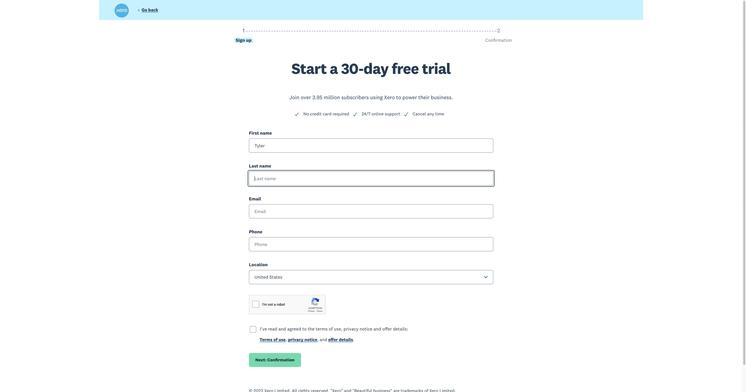 Task type: locate. For each thing, give the bounding box(es) containing it.
offer details link
[[328, 337, 353, 344]]

of left "use"
[[274, 337, 278, 343]]

card
[[323, 111, 332, 117]]

1 horizontal spatial ,
[[318, 337, 319, 343]]

phone
[[249, 229, 263, 235]]

0 vertical spatial of
[[329, 326, 333, 332]]

privacy notice link
[[288, 337, 318, 344]]

1 vertical spatial name
[[260, 163, 271, 169]]

included image left cancel
[[404, 112, 409, 117]]

included image
[[295, 112, 299, 117]]

24/7
[[362, 111, 371, 117]]

privacy down agreed
[[288, 337, 304, 343]]

0 horizontal spatial confirmation
[[268, 357, 295, 363]]

and
[[279, 326, 286, 332], [374, 326, 382, 332], [320, 337, 327, 343]]

to right xero
[[397, 94, 401, 101]]

privacy up the .
[[344, 326, 359, 332]]

name right last
[[260, 163, 271, 169]]

no
[[304, 111, 309, 117]]

their
[[419, 94, 430, 101]]

1 vertical spatial notice
[[305, 337, 318, 343]]

confirmation
[[486, 37, 512, 43], [268, 357, 295, 363]]

included image
[[353, 112, 358, 117], [404, 112, 409, 117]]

of left use,
[[329, 326, 333, 332]]

confirmation inside 'button'
[[268, 357, 295, 363]]

0 horizontal spatial notice
[[305, 337, 318, 343]]

xero
[[384, 94, 395, 101]]

0 horizontal spatial ,
[[286, 337, 287, 343]]

name for last name
[[260, 163, 271, 169]]

no credit card required
[[304, 111, 350, 117]]

offer left the details:
[[383, 326, 392, 332]]

, left privacy notice link
[[286, 337, 287, 343]]

0 vertical spatial name
[[260, 130, 272, 136]]

0 vertical spatial confirmation
[[486, 37, 512, 43]]

support
[[385, 111, 401, 117]]

24/7 online support
[[362, 111, 401, 117]]

,
[[286, 337, 287, 343], [318, 337, 319, 343]]

Last name text field
[[249, 171, 494, 186]]

0 horizontal spatial included image
[[353, 112, 358, 117]]

confirmation down 2
[[486, 37, 512, 43]]

any
[[428, 111, 435, 117]]

1 vertical spatial of
[[274, 337, 278, 343]]

offer
[[383, 326, 392, 332], [328, 337, 338, 343]]

1 horizontal spatial confirmation
[[486, 37, 512, 43]]

next:
[[256, 357, 267, 363]]

back
[[148, 7, 158, 13]]

0 vertical spatial privacy
[[344, 326, 359, 332]]

to left the
[[303, 326, 307, 332]]

first
[[249, 130, 259, 136]]

steps group
[[116, 27, 627, 61]]

email
[[249, 196, 261, 202]]

0 horizontal spatial privacy
[[288, 337, 304, 343]]

day
[[364, 59, 389, 78]]

0 vertical spatial notice
[[360, 326, 373, 332]]

2 , from the left
[[318, 337, 319, 343]]

0 vertical spatial to
[[397, 94, 401, 101]]

0 horizontal spatial of
[[274, 337, 278, 343]]

states
[[270, 274, 283, 280]]

name for first name
[[260, 130, 272, 136]]

details
[[339, 337, 353, 343]]

1 horizontal spatial offer
[[383, 326, 392, 332]]

2 included image from the left
[[404, 112, 409, 117]]

next: confirmation
[[256, 357, 295, 363]]

, down terms
[[318, 337, 319, 343]]

to
[[397, 94, 401, 101], [303, 326, 307, 332]]

cancel any time
[[413, 111, 445, 117]]

offer down i've read and agreed to the terms of use, privacy notice and offer details:
[[328, 337, 338, 343]]

of
[[329, 326, 333, 332], [274, 337, 278, 343]]

1 horizontal spatial and
[[320, 337, 327, 343]]

agreed
[[287, 326, 301, 332]]

1 horizontal spatial included image
[[404, 112, 409, 117]]

start a 30-day free trial
[[292, 59, 451, 78]]

and left the details:
[[374, 326, 382, 332]]

0 horizontal spatial offer
[[328, 337, 338, 343]]

included image left 24/7
[[353, 112, 358, 117]]

first name
[[249, 130, 272, 136]]

name
[[260, 130, 272, 136], [260, 163, 271, 169]]

online
[[372, 111, 384, 117]]

use,
[[334, 326, 343, 332]]

xero homepage image
[[115, 4, 129, 18]]

and right the read
[[279, 326, 286, 332]]

1 vertical spatial confirmation
[[268, 357, 295, 363]]

and down terms
[[320, 337, 327, 343]]

1 horizontal spatial to
[[397, 94, 401, 101]]

1 vertical spatial to
[[303, 326, 307, 332]]

name right "first"
[[260, 130, 272, 136]]

2
[[498, 27, 500, 34]]

1 , from the left
[[286, 337, 287, 343]]

1 included image from the left
[[353, 112, 358, 117]]

required
[[333, 111, 350, 117]]

notice
[[360, 326, 373, 332], [305, 337, 318, 343]]

join
[[290, 94, 300, 101]]

i've read and agreed to the terms of use, privacy notice and offer details:
[[260, 326, 409, 332]]

included image for 24/7 online support
[[353, 112, 358, 117]]

start
[[292, 59, 327, 78]]

privacy
[[344, 326, 359, 332], [288, 337, 304, 343]]

cancel
[[413, 111, 426, 117]]

0 horizontal spatial to
[[303, 326, 307, 332]]

0 horizontal spatial and
[[279, 326, 286, 332]]

3.95
[[313, 94, 323, 101]]

1 vertical spatial offer
[[328, 337, 338, 343]]

confirmation right next:
[[268, 357, 295, 363]]

trial
[[422, 59, 451, 78]]



Task type: vqa. For each thing, say whether or not it's contained in the screenshot.
Last
yes



Task type: describe. For each thing, give the bounding box(es) containing it.
using
[[370, 94, 383, 101]]

sign up
[[236, 37, 252, 43]]

0 vertical spatial offer
[[383, 326, 392, 332]]

terms
[[260, 337, 273, 343]]

use
[[279, 337, 286, 343]]

sign
[[236, 37, 245, 43]]

i've
[[260, 326, 267, 332]]

location
[[249, 262, 268, 268]]

30-
[[341, 59, 364, 78]]

time
[[436, 111, 445, 117]]

1 vertical spatial privacy
[[288, 337, 304, 343]]

start a 30-day free trial region
[[116, 27, 627, 367]]

.
[[353, 337, 355, 343]]

free
[[392, 59, 419, 78]]

over
[[301, 94, 311, 101]]

read
[[268, 326, 277, 332]]

details:
[[393, 326, 409, 332]]

terms
[[316, 326, 328, 332]]

terms of use link
[[260, 337, 286, 344]]

join over 3.95 million subscribers using xero to power their business.
[[290, 94, 453, 101]]

the
[[308, 326, 315, 332]]

1 horizontal spatial of
[[329, 326, 333, 332]]

subscribers
[[342, 94, 369, 101]]

power
[[403, 94, 417, 101]]

credit
[[310, 111, 322, 117]]

1 horizontal spatial notice
[[360, 326, 373, 332]]

go
[[142, 7, 147, 13]]

business.
[[431, 94, 453, 101]]

last
[[249, 163, 259, 169]]

included image for cancel any time
[[404, 112, 409, 117]]

terms of use , privacy notice , and offer details .
[[260, 337, 355, 343]]

go back
[[142, 7, 158, 13]]

a
[[330, 59, 338, 78]]

next: confirmation button
[[249, 353, 301, 367]]

2 horizontal spatial and
[[374, 326, 382, 332]]

million
[[324, 94, 340, 101]]

Phone text field
[[249, 237, 494, 252]]

1 horizontal spatial privacy
[[344, 326, 359, 332]]

confirmation inside steps group
[[486, 37, 512, 43]]

1
[[243, 27, 245, 34]]

go back button
[[138, 7, 158, 14]]

last name
[[249, 163, 271, 169]]

First name text field
[[249, 139, 494, 153]]

up
[[246, 37, 252, 43]]

united
[[255, 274, 268, 280]]

Email email field
[[249, 204, 494, 219]]

united states
[[255, 274, 283, 280]]



